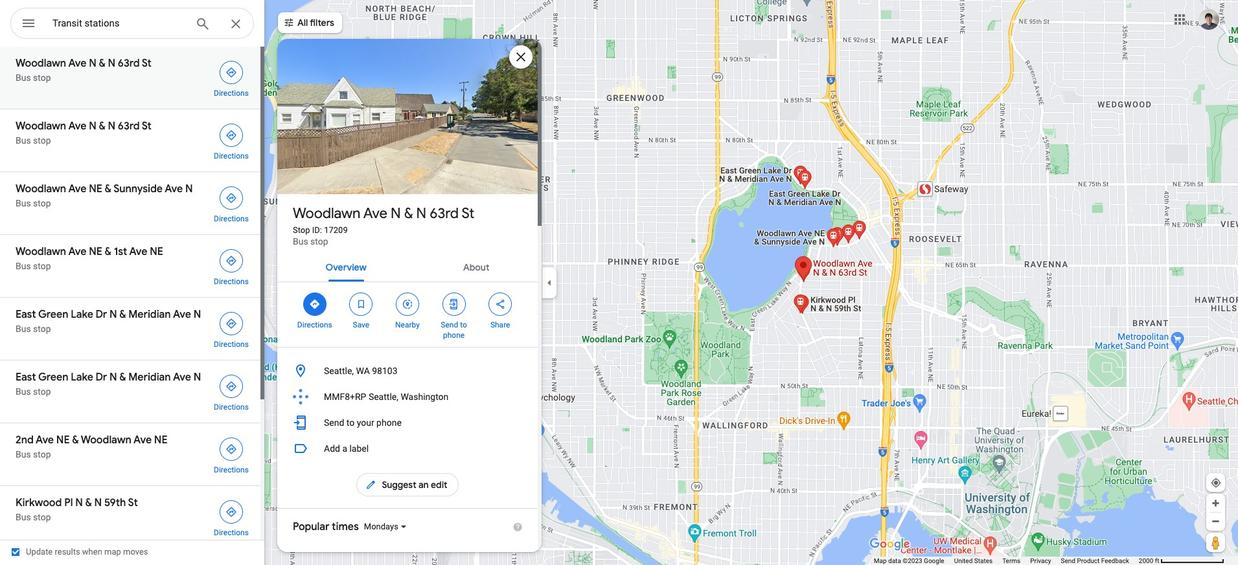 Task type: vqa. For each thing, say whether or not it's contained in the screenshot.
THE OVERVIEW BUTTON on the left top
yes



Task type: describe. For each thing, give the bounding box(es) containing it.
to for your
[[347, 418, 355, 429]]

8 directions button from the top
[[206, 497, 257, 539]]

2 directions button from the top
[[206, 120, 257, 161]]

popular
[[293, 521, 330, 534]]

send for send to your phone
[[324, 418, 344, 429]]

united states button
[[955, 558, 993, 566]]

 suggest an edit
[[365, 478, 448, 493]]

mmf8+rp seattle, washington button
[[277, 384, 538, 410]]

2000 ft button
[[1140, 558, 1225, 565]]

6 directions button from the top
[[206, 371, 257, 413]]

 button
[[10, 8, 47, 41]]

mondays button
[[364, 522, 488, 533]]

update results when map moves
[[26, 548, 148, 558]]

4 directions button from the top
[[206, 246, 257, 287]]

17209
[[324, 226, 348, 235]]

terms button
[[1003, 558, 1021, 566]]

washington
[[401, 392, 449, 403]]

2 directions image from the top
[[226, 130, 237, 141]]

send to your phone button
[[277, 410, 538, 436]]

stop
[[293, 226, 310, 235]]

ave
[[364, 205, 388, 223]]

woodlawn ave n & n 63rd st stop id: 17209 bus stop
[[293, 205, 475, 247]]

show street view coverage image
[[1207, 534, 1226, 553]]

2000
[[1140, 558, 1154, 565]]

stop
[[311, 237, 328, 247]]

zoom out image
[[1212, 517, 1221, 527]]

add a label
[[324, 444, 369, 454]]

send for send to phone
[[441, 321, 458, 330]]

directions for third directions button
[[214, 215, 249, 224]]

0 vertical spatial seattle,
[[324, 366, 354, 377]]

footer inside google maps element
[[874, 558, 1140, 566]]

bus
[[293, 237, 308, 247]]

send to your phone
[[324, 418, 402, 429]]

popular times at woodlawn ave n & n 63rd st region
[[277, 510, 538, 565]]

woodlawn
[[293, 205, 361, 223]]

united states
[[955, 558, 993, 565]]

label
[[350, 444, 369, 454]]

privacy button
[[1031, 558, 1052, 566]]

moves
[[123, 548, 148, 558]]

&
[[404, 205, 413, 223]]

send for send product feedback
[[1062, 558, 1076, 565]]

directions for 7th directions button from the bottom of the results for transit stations feed on the left of page
[[214, 152, 249, 161]]

3 directions image from the top
[[226, 193, 237, 204]]


[[283, 15, 295, 29]]

directions image for 3rd directions button from the bottom
[[226, 381, 237, 393]]

1 horizontal spatial seattle,
[[369, 392, 399, 403]]

states
[[975, 558, 993, 565]]

4 directions image from the top
[[226, 255, 237, 267]]

directions for 8th directions button from the bottom
[[214, 89, 249, 98]]

popular times
[[293, 521, 359, 534]]

map
[[874, 558, 887, 565]]


[[309, 298, 321, 312]]

times
[[332, 521, 359, 534]]

about button
[[453, 251, 500, 282]]

data
[[889, 558, 902, 565]]

Transit stations field
[[10, 8, 254, 40]]

seattle, wa 98103
[[324, 366, 398, 377]]

add
[[324, 444, 340, 454]]

seattle, wa 98103 button
[[277, 359, 538, 384]]

tab list inside woodlawn ave n & n 63rd st main content
[[277, 251, 538, 282]]

id:
[[312, 226, 322, 235]]

mmf8+rp seattle, washington
[[324, 392, 449, 403]]

collapse side panel image
[[543, 276, 557, 290]]

©2023
[[903, 558, 923, 565]]

phone inside button
[[377, 418, 402, 429]]

overview
[[326, 262, 367, 274]]

results for transit stations feed
[[0, 47, 265, 549]]

map
[[104, 548, 121, 558]]

mmf8+rp
[[324, 392, 367, 403]]

7 directions button from the top
[[206, 434, 257, 476]]

actions for woodlawn ave n & n 63rd st region
[[277, 283, 538, 347]]

map data ©2023 google
[[874, 558, 945, 565]]

woodlawn ave n & n 63rd st main content
[[276, 39, 542, 565]]

terms
[[1003, 558, 1021, 565]]

1 n from the left
[[391, 205, 401, 223]]

send product feedback
[[1062, 558, 1130, 565]]

google
[[925, 558, 945, 565]]



Task type: locate. For each thing, give the bounding box(es) containing it.
0 horizontal spatial seattle,
[[324, 366, 354, 377]]

united
[[955, 558, 973, 565]]

seattle, down 98103
[[369, 392, 399, 403]]

update
[[26, 548, 53, 558]]

tab list containing overview
[[277, 251, 538, 282]]

0 horizontal spatial to
[[347, 418, 355, 429]]

wa
[[356, 366, 370, 377]]

0 vertical spatial directions image
[[226, 381, 237, 393]]

privacy
[[1031, 558, 1052, 565]]

directions image
[[226, 381, 237, 393], [226, 444, 237, 456]]

mondays
[[364, 522, 399, 532]]

save
[[353, 321, 370, 330]]

directions image
[[226, 67, 237, 78], [226, 130, 237, 141], [226, 193, 237, 204], [226, 255, 237, 267], [226, 318, 237, 330], [226, 507, 237, 519]]

2000 ft
[[1140, 558, 1160, 565]]

add a label button
[[277, 436, 538, 462]]

1 directions image from the top
[[226, 67, 237, 78]]

63rd
[[430, 205, 459, 223]]

directions image for seventh directions button from the top of the results for transit stations feed on the left of page
[[226, 444, 237, 456]]

1 horizontal spatial phone
[[443, 331, 465, 340]]

to inside button
[[347, 418, 355, 429]]

zoom in image
[[1212, 499, 1221, 509]]

footer containing map data ©2023 google
[[874, 558, 1140, 566]]

1 horizontal spatial to
[[460, 321, 467, 330]]

1 horizontal spatial n
[[417, 205, 427, 223]]

98103
[[372, 366, 398, 377]]

5 directions image from the top
[[226, 318, 237, 330]]

to left share
[[460, 321, 467, 330]]

0 horizontal spatial n
[[391, 205, 401, 223]]

nearby
[[396, 321, 420, 330]]

directions for 3rd directions button from the bottom
[[214, 403, 249, 412]]

directions button
[[206, 57, 257, 99], [206, 120, 257, 161], [206, 183, 257, 224], [206, 246, 257, 287], [206, 309, 257, 350], [206, 371, 257, 413], [206, 434, 257, 476], [206, 497, 257, 539]]

0 horizontal spatial send
[[324, 418, 344, 429]]

suggest
[[382, 480, 417, 491]]

tab list
[[277, 251, 538, 282]]

when
[[82, 548, 102, 558]]

1 directions image from the top
[[226, 381, 237, 393]]

None field
[[53, 16, 185, 31]]


[[448, 298, 460, 312]]

phone down 
[[443, 331, 465, 340]]

Update results when map moves checkbox
[[12, 545, 148, 561]]

to
[[460, 321, 467, 330], [347, 418, 355, 429]]

a
[[343, 444, 348, 454]]

phone inside send to phone
[[443, 331, 465, 340]]

directions for fourth directions button from the top
[[214, 277, 249, 287]]

0 vertical spatial send
[[441, 321, 458, 330]]

edit
[[431, 480, 448, 491]]

information for woodlawn ave n & n 63rd st region
[[277, 359, 538, 436]]


[[365, 478, 377, 493]]

send up add
[[324, 418, 344, 429]]

send to phone
[[441, 321, 467, 340]]

your
[[357, 418, 375, 429]]

send
[[441, 321, 458, 330], [324, 418, 344, 429], [1062, 558, 1076, 565]]

n right & at the left top
[[417, 205, 427, 223]]

google maps element
[[0, 0, 1239, 566]]


[[402, 298, 414, 312]]

send left product
[[1062, 558, 1076, 565]]

bus stop button
[[293, 235, 328, 248]]

3 directions button from the top
[[206, 183, 257, 224]]

0 vertical spatial to
[[460, 321, 467, 330]]

product
[[1078, 558, 1100, 565]]

phone
[[443, 331, 465, 340], [377, 418, 402, 429]]

about
[[464, 262, 490, 274]]


[[356, 298, 367, 312]]

to left the your
[[347, 418, 355, 429]]

 search field
[[10, 8, 254, 41]]

ft
[[1156, 558, 1160, 565]]

share
[[491, 321, 511, 330]]

results
[[55, 548, 80, 558]]

2 vertical spatial send
[[1062, 558, 1076, 565]]

0 vertical spatial phone
[[443, 331, 465, 340]]

directions
[[214, 89, 249, 98], [214, 152, 249, 161], [214, 215, 249, 224], [214, 277, 249, 287], [297, 321, 332, 330], [214, 340, 249, 349], [214, 403, 249, 412], [214, 466, 249, 475], [214, 529, 249, 538]]

2 horizontal spatial send
[[1062, 558, 1076, 565]]

send down 
[[441, 321, 458, 330]]

feedback
[[1102, 558, 1130, 565]]

photo of woodlawn ave n & n 63rd st image
[[276, 39, 540, 194]]

to inside send to phone
[[460, 321, 467, 330]]

 all filters
[[283, 15, 334, 29]]

1 vertical spatial phone
[[377, 418, 402, 429]]

1 directions button from the top
[[206, 57, 257, 99]]

overview button
[[315, 251, 377, 282]]

google account: nolan park  
(nolan.park@adept.ai) image
[[1199, 9, 1220, 30]]

none field inside transit stations field
[[53, 16, 185, 31]]

send inside send to phone
[[441, 321, 458, 330]]

send product feedback button
[[1062, 558, 1130, 566]]

0 horizontal spatial phone
[[377, 418, 402, 429]]

directions inside actions for woodlawn ave n & n 63rd st region
[[297, 321, 332, 330]]

1 horizontal spatial send
[[441, 321, 458, 330]]

6 directions image from the top
[[226, 507, 237, 519]]

all
[[298, 17, 308, 29]]

1 vertical spatial seattle,
[[369, 392, 399, 403]]

seattle, left wa
[[324, 366, 354, 377]]

filters
[[310, 17, 334, 29]]

n left & at the left top
[[391, 205, 401, 223]]

an
[[419, 480, 429, 491]]

directions for 5th directions button from the top of the results for transit stations feed on the left of page
[[214, 340, 249, 349]]

1 vertical spatial to
[[347, 418, 355, 429]]

show your location image
[[1211, 478, 1223, 489]]

mondays option
[[364, 522, 401, 532]]

2 n from the left
[[417, 205, 427, 223]]

directions for eighth directions button
[[214, 529, 249, 538]]

1 vertical spatial send
[[324, 418, 344, 429]]

send inside information for woodlawn ave n & n 63rd st 'region'
[[324, 418, 344, 429]]

n
[[391, 205, 401, 223], [417, 205, 427, 223]]

to for phone
[[460, 321, 467, 330]]


[[21, 14, 36, 32]]


[[495, 298, 506, 312]]

seattle,
[[324, 366, 354, 377], [369, 392, 399, 403]]

5 directions button from the top
[[206, 309, 257, 350]]

2 directions image from the top
[[226, 444, 237, 456]]

st
[[462, 205, 475, 223]]

1 vertical spatial directions image
[[226, 444, 237, 456]]

footer
[[874, 558, 1140, 566]]

phone right the your
[[377, 418, 402, 429]]

directions for seventh directions button from the top of the results for transit stations feed on the left of page
[[214, 466, 249, 475]]



